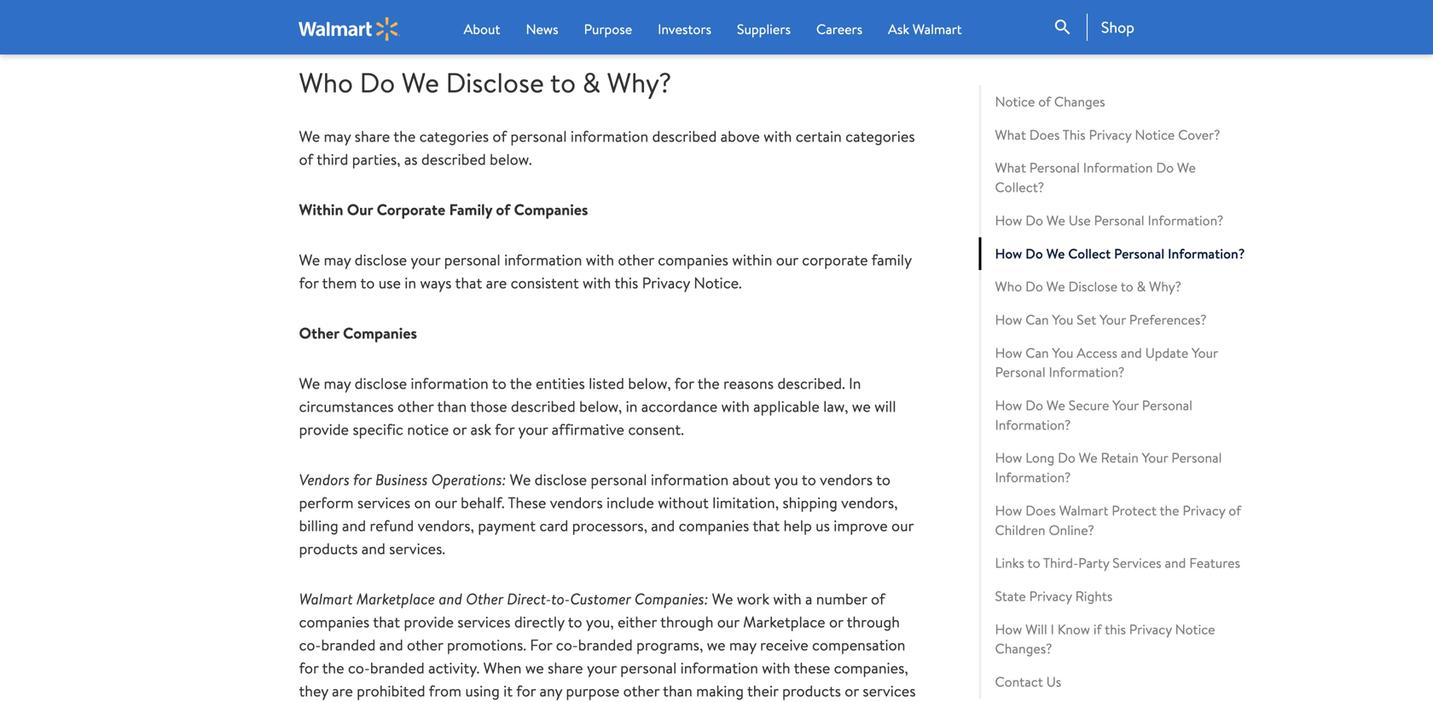 Task type: describe. For each thing, give the bounding box(es) containing it.
we up making
[[707, 635, 726, 656]]

notice inside how will i know if this privacy notice changes?
[[1175, 620, 1215, 639]]

for right it
[[516, 681, 536, 703]]

services inside 'we disclose personal information about you to vendors to perform services on our behalf. these vendors include without limitation, shipping vendors, billing and refund vendors, payment card processors, and companies that help us improve our products and services.'
[[357, 493, 410, 514]]

our right on
[[435, 493, 457, 514]]

your inside we may disclose your personal information with other companies within our corporate family for them to use in ways that are consistent with this privacy notice.
[[411, 250, 440, 271]]

contact us
[[995, 673, 1061, 692]]

as
[[404, 149, 418, 170]]

what for what personal information do we collect?
[[995, 158, 1026, 177]]

do inside how do we secure your personal information?
[[1026, 396, 1043, 415]]

you inside the 'when you speak to customer service, we collect your personal information using call recording technology in accordance with applicable law.'
[[427, 0, 451, 17]]

0 horizontal spatial co-
[[299, 635, 321, 656]]

privacy inside "link"
[[1089, 125, 1132, 144]]

does for walmart
[[1026, 502, 1056, 520]]

you for set
[[1052, 310, 1073, 329]]

and right billing
[[342, 516, 366, 537]]

set
[[1077, 310, 1096, 329]]

consent.
[[628, 419, 684, 441]]

how will i know if this privacy notice changes?
[[995, 620, 1215, 659]]

information inside the 'when you speak to customer service, we collect your personal information using call recording technology in accordance with applicable law.'
[[799, 0, 877, 17]]

and down without
[[651, 516, 675, 537]]

2 horizontal spatial or
[[845, 681, 859, 703]]

suppliers
[[737, 20, 791, 38]]

on
[[414, 493, 431, 514]]

privacy inside we may disclose your personal information with other companies within our corporate family for them to use in ways that are consistent with this privacy notice.
[[642, 273, 690, 294]]

contact us link
[[979, 666, 1259, 699]]

we inside who do we disclose to & why? link
[[1046, 277, 1065, 296]]

customer
[[514, 0, 576, 17]]

0 vertical spatial who
[[299, 63, 353, 101]]

prohibited
[[357, 681, 425, 703]]

1 vertical spatial why?
[[1149, 277, 1181, 296]]

programs,
[[636, 635, 703, 656]]

call
[[299, 18, 321, 40]]

information? inside how do we secure your personal information?
[[995, 416, 1071, 434]]

personal inside how can you access and update your personal information?
[[995, 363, 1046, 382]]

1 vertical spatial vendors,
[[418, 516, 474, 537]]

information inside we may disclose information to the entities listed below, for the reasons described. in circumstances other than those described below, in accordance with applicable law, we will provide specific notice or ask for your affirmative consent.
[[411, 373, 489, 395]]

refund
[[370, 516, 414, 537]]

use
[[378, 273, 401, 294]]

you inside 'we disclose personal information about you to vendors to perform services on our behalf. these vendors include without limitation, shipping vendors, billing and refund vendors, payment card processors, and companies that help us improve our products and services.'
[[774, 470, 798, 491]]

0 horizontal spatial vendors
[[550, 493, 603, 514]]

are inside we work with a number of companies that provide services directly to you, either through our marketplace or through co-branded and other promotions. for co-branded programs, we may receive compensation for the co-branded activity. when we share your personal information with these companies, they are prohibited from using it for any purpose other than making their products or serv
[[332, 681, 353, 703]]

branded up they
[[321, 635, 376, 656]]

in inside we may disclose information to the entities listed below, for the reasons described. in circumstances other than those described below, in accordance with applicable law, we will provide specific notice or ask for your affirmative consent.
[[626, 396, 638, 418]]

collect?
[[995, 178, 1044, 197]]

your inside how can you set your preferences? link
[[1100, 310, 1126, 329]]

within our corporate family of companies
[[299, 199, 588, 221]]

we down technology
[[402, 63, 439, 101]]

shop
[[1101, 17, 1135, 38]]

1 horizontal spatial or
[[829, 612, 843, 633]]

do down recording
[[360, 63, 395, 101]]

of inside how does walmart protect the privacy of children online?
[[1229, 502, 1241, 520]]

walmart inside how does walmart protect the privacy of children online?
[[1059, 502, 1108, 520]]

ask
[[888, 20, 909, 38]]

we inside 'we disclose personal information about you to vendors to perform services on our behalf. these vendors include without limitation, shipping vendors, billing and refund vendors, payment card processors, and companies that help us improve our products and services.'
[[510, 470, 531, 491]]

certain
[[796, 126, 842, 147]]

0 horizontal spatial other
[[299, 323, 339, 344]]

state privacy rights
[[995, 587, 1113, 606]]

use
[[1069, 211, 1091, 230]]

we inside the how long do we retain your personal information?
[[1079, 449, 1098, 468]]

0 vertical spatial who do we disclose to & why?
[[299, 63, 672, 101]]

we inside the 'when you speak to customer service, we collect your personal information using call recording technology in accordance with applicable law.'
[[634, 0, 653, 17]]

promotions.
[[447, 635, 526, 656]]

how can you set your preferences?
[[995, 310, 1207, 329]]

2 horizontal spatial described
[[652, 126, 717, 147]]

to up improve
[[876, 470, 891, 491]]

recording
[[325, 18, 389, 40]]

retain
[[1101, 449, 1139, 468]]

service,
[[580, 0, 631, 17]]

we inside how do we use personal information? link
[[1046, 211, 1065, 230]]

the left 'reasons'
[[698, 373, 720, 395]]

payment
[[478, 516, 536, 537]]

companies:
[[635, 589, 708, 610]]

your inside the 'when you speak to customer service, we collect your personal information using call recording technology in accordance with applicable law.'
[[706, 0, 735, 17]]

that inside 'we disclose personal information about you to vendors to perform services on our behalf. these vendors include without limitation, shipping vendors, billing and refund vendors, payment card processors, and companies that help us improve our products and services.'
[[753, 516, 780, 537]]

information inside we may share the categories of personal information described above with certain categories of third parties, as described below.
[[571, 126, 648, 147]]

ways
[[420, 273, 452, 294]]

that inside we may disclose your personal information with other companies within our corporate family for them to use in ways that are consistent with this privacy notice.
[[455, 273, 482, 294]]

to up shipping
[[802, 470, 816, 491]]

know
[[1058, 620, 1090, 639]]

branded up prohibited
[[370, 658, 425, 680]]

personal inside 'we disclose personal information about you to vendors to perform services on our behalf. these vendors include without limitation, shipping vendors, billing and refund vendors, payment card processors, and companies that help us improve our products and services.'
[[591, 470, 647, 491]]

what for what does this privacy notice cover?
[[995, 125, 1026, 144]]

they
[[299, 681, 328, 703]]

accordance inside the 'when you speak to customer service, we collect your personal information using call recording technology in accordance with applicable law.'
[[486, 18, 563, 40]]

who do we disclose to & why? link
[[979, 270, 1259, 304]]

these
[[794, 658, 830, 680]]

may for third
[[324, 126, 351, 147]]

we disclose personal information about you to vendors to perform services on our behalf. these vendors include without limitation, shipping vendors, billing and refund vendors, payment card processors, and companies that help us improve our products and services.
[[299, 470, 914, 560]]

what personal information do we collect? link
[[979, 152, 1259, 204]]

number
[[816, 589, 867, 610]]

1 horizontal spatial co-
[[348, 658, 370, 680]]

companies inside we may disclose your personal information with other companies within our corporate family for them to use in ways that are consistent with this privacy notice.
[[658, 250, 728, 271]]

how for how can you access and update your personal information?
[[995, 344, 1022, 362]]

we inside we work with a number of companies that provide services directly to you, either through our marketplace or through co-branded and other promotions. for co-branded programs, we may receive compensation for the co-branded activity. when we share your personal information with these companies, they are prohibited from using it for any purpose other than making their products or serv
[[712, 589, 733, 610]]

notice of changes
[[995, 92, 1105, 111]]

provide inside we work with a number of companies that provide services directly to you, either through our marketplace or through co-branded and other promotions. for co-branded programs, we may receive compensation for the co-branded activity. when we share your personal information with these companies, they are prohibited from using it for any purpose other than making their products or serv
[[404, 612, 454, 633]]

share inside we work with a number of companies that provide services directly to you, either through our marketplace or through co-branded and other promotions. for co-branded programs, we may receive compensation for the co-branded activity. when we share your personal information with these companies, they are prohibited from using it for any purpose other than making their products or serv
[[548, 658, 583, 680]]

applicable inside the 'when you speak to customer service, we collect your personal information using call recording technology in accordance with applicable law.'
[[599, 18, 665, 40]]

the inside how does walmart protect the privacy of children online?
[[1160, 502, 1179, 520]]

the left "entities"
[[510, 373, 532, 395]]

your inside how can you access and update your personal information?
[[1192, 344, 1218, 362]]

to-
[[551, 589, 570, 610]]

privacy inside how does walmart protect the privacy of children online?
[[1183, 502, 1225, 520]]

companies,
[[834, 658, 908, 680]]

information inside we may disclose your personal information with other companies within our corporate family for them to use in ways that are consistent with this privacy notice.
[[504, 250, 582, 271]]

information? up preferences?
[[1168, 244, 1245, 263]]

we inside we may disclose information to the entities listed below, for the reasons described. in circumstances other than those described below, in accordance with applicable law, we will provide specific notice or ask for your affirmative consent.
[[852, 396, 871, 418]]

contact
[[995, 673, 1043, 692]]

other inside we may disclose information to the entities listed below, for the reasons described. in circumstances other than those described below, in accordance with applicable law, we will provide specific notice or ask for your affirmative consent.
[[397, 396, 434, 418]]

privacy up i
[[1029, 587, 1072, 606]]

billing
[[299, 516, 338, 537]]

entities
[[536, 373, 585, 395]]

include
[[606, 493, 654, 514]]

services inside we work with a number of companies that provide services directly to you, either through our marketplace or through co-branded and other promotions. for co-branded programs, we may receive compensation for the co-branded activity. when we share your personal information with these companies, they are prohibited from using it for any purpose other than making their products or serv
[[457, 612, 511, 633]]

and down the refund
[[361, 539, 385, 560]]

to down news popup button
[[550, 63, 576, 101]]

customer
[[570, 589, 631, 610]]

to right links
[[1027, 554, 1040, 573]]

operations:
[[431, 470, 506, 491]]

2 categories from the left
[[845, 126, 915, 147]]

we down the for
[[525, 658, 544, 680]]

personal up how do we collect personal information?
[[1094, 211, 1144, 230]]

privacy inside how will i know if this privacy notice changes?
[[1129, 620, 1172, 639]]

and inside we work with a number of companies that provide services directly to you, either through our marketplace or through co-branded and other promotions. for co-branded programs, we may receive compensation for the co-branded activity. when we share your personal information with these companies, they are prohibited from using it for any purpose other than making their products or serv
[[379, 635, 403, 656]]

0 horizontal spatial why?
[[607, 63, 672, 101]]

do down collect?
[[1026, 211, 1043, 230]]

purpose
[[584, 20, 632, 38]]

of right family
[[496, 199, 510, 221]]

corporate
[[802, 250, 868, 271]]

our right improve
[[891, 516, 914, 537]]

third
[[317, 149, 348, 170]]

may for them
[[324, 250, 351, 271]]

are inside we may disclose your personal information with other companies within our corporate family for them to use in ways that are consistent with this privacy notice.
[[486, 273, 507, 294]]

any
[[540, 681, 562, 703]]

to inside we may disclose information to the entities listed below, for the reasons described. in circumstances other than those described below, in accordance with applicable law, we will provide specific notice or ask for your affirmative consent.
[[492, 373, 506, 395]]

news
[[526, 20, 558, 38]]

for up consent.
[[674, 373, 694, 395]]

this inside we may disclose your personal information with other companies within our corporate family for them to use in ways that are consistent with this privacy notice.
[[614, 273, 638, 294]]

personal inside we may share the categories of personal information described above with certain categories of third parties, as described below.
[[510, 126, 567, 147]]

what personal information do we collect?
[[995, 158, 1196, 197]]

without
[[658, 493, 709, 514]]

when you speak to customer service, we collect your personal information using call recording technology in accordance with applicable law.
[[299, 0, 915, 40]]

vendors for business operations:
[[299, 470, 510, 491]]

and up the promotions.
[[439, 589, 462, 610]]

information? up how do we collect personal information?
[[1148, 211, 1224, 230]]

our inside we may disclose your personal information with other companies within our corporate family for them to use in ways that are consistent with this privacy notice.
[[776, 250, 798, 271]]

your inside the how long do we retain your personal information?
[[1142, 449, 1168, 468]]

in inside we may disclose your personal information with other companies within our corporate family for them to use in ways that are consistent with this privacy notice.
[[405, 273, 416, 294]]

do inside the how long do we retain your personal information?
[[1058, 449, 1076, 468]]

1 vertical spatial below,
[[579, 396, 622, 418]]

links to third-party services and features
[[995, 554, 1240, 573]]

how long do we retain your personal information?
[[995, 449, 1222, 487]]

disclose for to
[[355, 250, 407, 271]]

circumstances
[[299, 396, 394, 418]]

card
[[539, 516, 568, 537]]

of left third
[[299, 149, 313, 170]]

vendors
[[299, 470, 350, 491]]

how for how do we collect personal information?
[[995, 244, 1022, 263]]

0 vertical spatial notice
[[995, 92, 1035, 111]]

and right services
[[1165, 554, 1186, 573]]

search
[[1053, 17, 1073, 38]]

0 horizontal spatial &
[[582, 63, 600, 101]]

receive
[[760, 635, 808, 656]]

services.
[[389, 539, 445, 560]]

we inside how do we collect personal information? link
[[1046, 244, 1065, 263]]

how do we use personal information?
[[995, 211, 1224, 230]]

specific
[[353, 419, 403, 441]]

how for how will i know if this privacy notice changes?
[[995, 620, 1022, 639]]

may inside we work with a number of companies that provide services directly to you, either through our marketplace or through co-branded and other promotions. for co-branded programs, we may receive compensation for the co-branded activity. when we share your personal information with these companies, they are prohibited from using it for any purpose other than making their products or serv
[[729, 635, 756, 656]]

0 horizontal spatial walmart
[[299, 589, 353, 610]]

we may disclose information to the entities listed below, for the reasons described. in circumstances other than those described below, in accordance with applicable law, we will provide specific notice or ask for your affirmative consent.
[[299, 373, 896, 441]]

it
[[503, 681, 513, 703]]

in inside the 'when you speak to customer service, we collect your personal information using call recording technology in accordance with applicable law.'
[[471, 18, 483, 40]]

this inside how will i know if this privacy notice changes?
[[1105, 620, 1126, 639]]

other inside we may disclose your personal information with other companies within our corporate family for them to use in ways that are consistent with this privacy notice.
[[618, 250, 654, 271]]

with inside we may disclose information to the entities listed below, for the reasons described. in circumstances other than those described below, in accordance with applicable law, we will provide specific notice or ask for your affirmative consent.
[[721, 396, 750, 418]]

walmart inside ask walmart "link"
[[913, 20, 962, 38]]

links
[[995, 554, 1024, 573]]

notice inside "link"
[[1135, 125, 1175, 144]]

how can you access and update your personal information?
[[995, 344, 1218, 382]]

their
[[747, 681, 778, 703]]

we inside how do we secure your personal information?
[[1046, 396, 1065, 415]]

how for how do we use personal information?
[[995, 211, 1022, 230]]

personal inside what personal information do we collect?
[[1029, 158, 1080, 177]]

to inside we may disclose your personal information with other companies within our corporate family for them to use in ways that are consistent with this privacy notice.
[[360, 273, 375, 294]]

using inside we work with a number of companies that provide services directly to you, either through our marketplace or through co-branded and other promotions. for co-branded programs, we may receive compensation for the co-branded activity. when we share your personal information with these companies, they are prohibited from using it for any purpose other than making their products or serv
[[465, 681, 500, 703]]

1 horizontal spatial who do we disclose to & why?
[[995, 277, 1181, 296]]

help
[[784, 516, 812, 537]]

this
[[1063, 125, 1086, 144]]

products inside 'we disclose personal information about you to vendors to perform services on our behalf. these vendors include without limitation, shipping vendors, billing and refund vendors, payment card processors, and companies that help us improve our products and services.'
[[299, 539, 358, 560]]

processors,
[[572, 516, 647, 537]]

personal inside we may disclose your personal information with other companies within our corporate family for them to use in ways that are consistent with this privacy notice.
[[444, 250, 501, 271]]

family
[[871, 250, 912, 271]]

them
[[322, 273, 357, 294]]

of up below. at the left
[[493, 126, 507, 147]]

us
[[816, 516, 830, 537]]



Task type: vqa. For each thing, say whether or not it's contained in the screenshot.
Dec. inside the Dec. 16, 2023 Simmons Prepared Foods, Inc. Recalls Boneless Chicken Bites Products Due to Possible Foreign Matter Contamination Sold at: Select Walmart stores. See list of stores .
no



Task type: locate. For each thing, give the bounding box(es) containing it.
making
[[696, 681, 744, 703]]

may up "them"
[[324, 250, 351, 271]]

how do we secure your personal information?
[[995, 396, 1193, 434]]

disclose inside 'we disclose personal information about you to vendors to perform services on our behalf. these vendors include without limitation, shipping vendors, billing and refund vendors, payment card processors, and companies that help us improve our products and services.'
[[535, 470, 587, 491]]

provide inside we may disclose information to the entities listed below, for the reasons described. in circumstances other than those described below, in accordance with applicable law, we will provide specific notice or ask for your affirmative consent.
[[299, 419, 349, 441]]

your inside we may disclose information to the entities listed below, for the reasons described. in circumstances other than those described below, in accordance with applicable law, we will provide specific notice or ask for your affirmative consent.
[[518, 419, 548, 441]]

1 horizontal spatial you
[[774, 470, 798, 491]]

we left collect
[[634, 0, 653, 17]]

companies inside 'we disclose personal information about you to vendors to perform services on our behalf. these vendors include without limitation, shipping vendors, billing and refund vendors, payment card processors, and companies that help us improve our products and services.'
[[679, 516, 749, 537]]

how inside the how long do we retain your personal information?
[[995, 449, 1022, 468]]

1 vertical spatial provide
[[404, 612, 454, 633]]

products down billing
[[299, 539, 358, 560]]

8 how from the top
[[995, 620, 1022, 639]]

to inside we work with a number of companies that provide services directly to you, either through our marketplace or through co-branded and other promotions. for co-branded programs, we may receive compensation for the co-branded activity. when we share your personal information with these companies, they are prohibited from using it for any purpose other than making their products or serv
[[568, 612, 582, 633]]

how long do we retain your personal information? link
[[979, 442, 1259, 495]]

how do we secure your personal information? link
[[979, 389, 1259, 442]]

who do we disclose to & why? down collect
[[995, 277, 1181, 296]]

1 horizontal spatial this
[[1105, 620, 1126, 639]]

long
[[1026, 449, 1055, 468]]

does inside "link"
[[1029, 125, 1060, 144]]

personal
[[739, 0, 795, 17], [510, 126, 567, 147], [444, 250, 501, 271], [591, 470, 647, 491], [620, 658, 677, 680]]

or down the companies,
[[845, 681, 859, 703]]

privacy up features
[[1183, 502, 1225, 520]]

in
[[849, 373, 861, 395]]

0 vertical spatial does
[[1029, 125, 1060, 144]]

you left access
[[1052, 344, 1073, 362]]

0 horizontal spatial you
[[427, 0, 451, 17]]

1 vertical spatial or
[[829, 612, 843, 633]]

0 vertical spatial using
[[881, 0, 915, 17]]

disclose inside we may disclose your personal information with other companies within our corporate family for them to use in ways that are consistent with this privacy notice.
[[355, 250, 407, 271]]

preferences?
[[1129, 310, 1207, 329]]

we up circumstances
[[299, 373, 320, 395]]

0 horizontal spatial than
[[437, 396, 467, 418]]

0 vertical spatial share
[[355, 126, 390, 147]]

using left it
[[465, 681, 500, 703]]

1 vertical spatial what
[[995, 158, 1026, 177]]

our right within
[[776, 250, 798, 271]]

using inside the 'when you speak to customer service, we collect your personal information using call recording technology in accordance with applicable law.'
[[881, 0, 915, 17]]

0 horizontal spatial companies
[[343, 323, 417, 344]]

that down limitation,
[[753, 516, 780, 537]]

online?
[[1049, 521, 1094, 540]]

0 vertical spatial services
[[357, 493, 410, 514]]

0 horizontal spatial that
[[373, 612, 400, 633]]

home image
[[299, 17, 400, 41]]

who do we disclose to & why? down about popup button
[[299, 63, 672, 101]]

information inside we work with a number of companies that provide services directly to you, either through our marketplace or through co-branded and other promotions. for co-branded programs, we may receive compensation for the co-branded activity. when we share your personal information with these companies, they are prohibited from using it for any purpose other than making their products or serv
[[680, 658, 758, 680]]

2 horizontal spatial co-
[[556, 635, 578, 656]]

1 vertical spatial &
[[1137, 277, 1146, 296]]

described.
[[777, 373, 845, 395]]

the up they
[[322, 658, 344, 680]]

0 horizontal spatial provide
[[299, 419, 349, 441]]

1 through from the left
[[660, 612, 713, 633]]

are left consistent
[[486, 273, 507, 294]]

your
[[1100, 310, 1126, 329], [1192, 344, 1218, 362], [1112, 396, 1139, 415], [1142, 449, 1168, 468]]

walmart
[[913, 20, 962, 38], [1059, 502, 1108, 520], [299, 589, 353, 610]]

your inside how do we secure your personal information?
[[1112, 396, 1139, 415]]

to left use
[[360, 273, 375, 294]]

personal down update
[[1142, 396, 1193, 415]]

information inside 'we disclose personal information about you to vendors to perform services on our behalf. these vendors include without limitation, shipping vendors, billing and refund vendors, payment card processors, and companies that help us improve our products and services.'
[[651, 470, 729, 491]]

that
[[455, 273, 482, 294], [753, 516, 780, 537], [373, 612, 400, 633]]

1 vertical spatial accordance
[[641, 396, 718, 418]]

third-
[[1043, 554, 1078, 573]]

we work with a number of companies that provide services directly to you, either through our marketplace or through co-branded and other promotions. for co-branded programs, we may receive compensation for the co-branded activity. when we share your personal information with these companies, they are prohibited from using it for any purpose other than making their products or serv
[[299, 589, 916, 703]]

how inside how will i know if this privacy notice changes?
[[995, 620, 1022, 639]]

1 horizontal spatial walmart
[[913, 20, 962, 38]]

2 you from the top
[[1052, 344, 1073, 362]]

1 vertical spatial disclose
[[1068, 277, 1118, 296]]

share up any
[[548, 658, 583, 680]]

what
[[995, 125, 1026, 144], [995, 158, 1026, 177]]

ask walmart
[[888, 20, 962, 38]]

our
[[347, 199, 373, 221]]

may left receive
[[729, 635, 756, 656]]

co- up prohibited
[[348, 658, 370, 680]]

us
[[1046, 673, 1061, 692]]

1 horizontal spatial products
[[782, 681, 841, 703]]

& down purpose popup button
[[582, 63, 600, 101]]

0 vertical spatial than
[[437, 396, 467, 418]]

1 you from the top
[[1052, 310, 1073, 329]]

0 horizontal spatial products
[[299, 539, 358, 560]]

how for how long do we retain your personal information?
[[995, 449, 1022, 468]]

of inside we work with a number of companies that provide services directly to you, either through our marketplace or through co-branded and other promotions. for co-branded programs, we may receive compensation for the co-branded activity. when we share your personal information with these companies, they are prohibited from using it for any purpose other than making their products or serv
[[871, 589, 885, 610]]

your inside we work with a number of companies that provide services directly to you, either through our marketplace or through co-branded and other promotions. for co-branded programs, we may receive compensation for the co-branded activity. when we share your personal information with these companies, they are prohibited from using it for any purpose other than making their products or serv
[[587, 658, 617, 680]]

1 horizontal spatial services
[[457, 612, 511, 633]]

1 horizontal spatial share
[[548, 658, 583, 680]]

privacy left notice.
[[642, 273, 690, 294]]

changes?
[[995, 640, 1052, 659]]

information? down access
[[1049, 363, 1125, 382]]

1 what from the top
[[995, 125, 1026, 144]]

we inside what personal information do we collect?
[[1177, 158, 1196, 177]]

share inside we may share the categories of personal information described above with certain categories of third parties, as described below.
[[355, 126, 390, 147]]

how inside how can you access and update your personal information?
[[995, 344, 1022, 362]]

about
[[732, 470, 770, 491]]

personal inside we work with a number of companies that provide services directly to you, either through our marketplace or through co-branded and other promotions. for co-branded programs, we may receive compensation for the co-branded activity. when we share your personal information with these companies, they are prohibited from using it for any purpose other than making their products or serv
[[620, 658, 677, 680]]

notice
[[407, 419, 449, 441]]

notice left cover?
[[1135, 125, 1175, 144]]

secure
[[1069, 396, 1109, 415]]

information? inside how can you access and update your personal information?
[[1049, 363, 1125, 382]]

1 vertical spatial other
[[466, 589, 503, 610]]

0 horizontal spatial share
[[355, 126, 390, 147]]

1 horizontal spatial disclose
[[1068, 277, 1118, 296]]

1 vertical spatial applicable
[[753, 396, 820, 418]]

1 how from the top
[[995, 211, 1022, 230]]

we may disclose your personal information with other companies within our corporate family for them to use in ways that are consistent with this privacy notice.
[[299, 250, 912, 294]]

what up collect?
[[995, 158, 1026, 177]]

walmart marketplace and other direct-to-customer companies:
[[299, 589, 708, 610]]

personal down this
[[1029, 158, 1080, 177]]

1 horizontal spatial below,
[[628, 373, 671, 395]]

personal up ways
[[444, 250, 501, 271]]

ask walmart link
[[888, 19, 962, 39]]

the inside we may share the categories of personal information described above with certain categories of third parties, as described below.
[[393, 126, 416, 147]]

notice.
[[694, 273, 742, 294]]

1 vertical spatial companies
[[343, 323, 417, 344]]

the right protect
[[1160, 502, 1179, 520]]

1 vertical spatial described
[[421, 149, 486, 170]]

information? inside the how long do we retain your personal information?
[[995, 468, 1071, 487]]

careers
[[816, 20, 863, 38]]

and inside how can you access and update your personal information?
[[1121, 344, 1142, 362]]

in down speak
[[471, 18, 483, 40]]

when
[[483, 658, 522, 680]]

described right as
[[421, 149, 486, 170]]

1 vertical spatial walmart
[[1059, 502, 1108, 520]]

2 what from the top
[[995, 158, 1026, 177]]

you inside how can you access and update your personal information?
[[1052, 344, 1073, 362]]

co- up they
[[299, 635, 321, 656]]

categories up the within our corporate family of companies
[[419, 126, 489, 147]]

other down "them"
[[299, 323, 339, 344]]

will
[[874, 396, 896, 418]]

do inside what personal information do we collect?
[[1156, 158, 1174, 177]]

direct-
[[507, 589, 551, 610]]

below.
[[490, 149, 532, 170]]

5 how from the top
[[995, 396, 1022, 415]]

applicable down service,
[[599, 18, 665, 40]]

personal inside the 'when you speak to customer service, we collect your personal information using call recording technology in accordance with applicable law.'
[[739, 0, 795, 17]]

6 how from the top
[[995, 449, 1022, 468]]

the up as
[[393, 126, 416, 147]]

than inside we work with a number of companies that provide services directly to you, either through our marketplace or through co-branded and other promotions. for co-branded programs, we may receive compensation for the co-branded activity. when we share your personal information with these companies, they are prohibited from using it for any purpose other than making their products or serv
[[663, 681, 693, 703]]

0 vertical spatial vendors
[[820, 470, 873, 491]]

companies down use
[[343, 323, 417, 344]]

can left set in the right top of the page
[[1026, 310, 1049, 329]]

how do we use personal information? link
[[979, 204, 1259, 237]]

about
[[464, 20, 500, 38]]

1 vertical spatial marketplace
[[743, 612, 825, 633]]

business
[[375, 470, 428, 491]]

we inside we may share the categories of personal information described above with certain categories of third parties, as described below.
[[299, 126, 320, 147]]

may for circumstances
[[324, 373, 351, 395]]

branded down you,
[[578, 635, 633, 656]]

0 vertical spatial why?
[[607, 63, 672, 101]]

0 vertical spatial disclose
[[446, 63, 544, 101]]

through down companies:
[[660, 612, 713, 633]]

how for how does walmart protect the privacy of children online?
[[995, 502, 1022, 520]]

children
[[995, 521, 1045, 540]]

for inside we may disclose your personal information with other companies within our corporate family for them to use in ways that are consistent with this privacy notice.
[[299, 273, 319, 294]]

do
[[360, 63, 395, 101], [1156, 158, 1174, 177], [1026, 211, 1043, 230], [1025, 244, 1043, 263], [1025, 277, 1043, 296], [1026, 396, 1043, 415], [1058, 449, 1076, 468]]

0 horizontal spatial or
[[453, 419, 467, 441]]

categories right 'certain' in the right top of the page
[[845, 126, 915, 147]]

companies
[[514, 199, 588, 221], [343, 323, 417, 344]]

above
[[720, 126, 760, 147]]

notice
[[995, 92, 1035, 111], [1135, 125, 1175, 144], [1175, 620, 1215, 639]]

or inside we may disclose information to the entities listed below, for the reasons described. in circumstances other than those described below, in accordance with applicable law, we will provide specific notice or ask for your affirmative consent.
[[453, 419, 467, 441]]

1 vertical spatial you
[[774, 470, 798, 491]]

how do we collect personal information?
[[995, 244, 1245, 263]]

0 horizontal spatial accordance
[[486, 18, 563, 40]]

or left ask
[[453, 419, 467, 441]]

1 horizontal spatial described
[[511, 396, 576, 418]]

1 horizontal spatial in
[[471, 18, 483, 40]]

personal down how do we use personal information? link
[[1114, 244, 1165, 263]]

we up 'these'
[[510, 470, 531, 491]]

share
[[355, 126, 390, 147], [548, 658, 583, 680]]

2 horizontal spatial walmart
[[1059, 502, 1108, 520]]

technology
[[393, 18, 467, 40]]

do right information
[[1156, 158, 1174, 177]]

vendors up card
[[550, 493, 603, 514]]

affirmative
[[552, 419, 624, 441]]

0 horizontal spatial using
[[465, 681, 500, 703]]

products
[[299, 539, 358, 560], [782, 681, 841, 703]]

2 can from the top
[[1026, 344, 1049, 362]]

0 horizontal spatial described
[[421, 149, 486, 170]]

1 horizontal spatial accordance
[[641, 396, 718, 418]]

1 vertical spatial who
[[995, 277, 1022, 296]]

other
[[299, 323, 339, 344], [466, 589, 503, 610]]

described down "entities"
[[511, 396, 576, 418]]

7 how from the top
[[995, 502, 1022, 520]]

2 vertical spatial notice
[[1175, 620, 1215, 639]]

1 horizontal spatial &
[[1137, 277, 1146, 296]]

1 horizontal spatial that
[[455, 273, 482, 294]]

we left work
[[712, 589, 733, 610]]

to down how do we collect personal information? link
[[1121, 277, 1133, 296]]

we down "within"
[[299, 250, 320, 271]]

how does walmart protect the privacy of children online? link
[[979, 495, 1259, 547]]

you
[[427, 0, 451, 17], [774, 470, 798, 491]]

with inside the 'when you speak to customer service, we collect your personal information using call recording technology in accordance with applicable law.'
[[566, 18, 595, 40]]

3 how from the top
[[995, 310, 1022, 329]]

information? up long
[[995, 416, 1071, 434]]

does for this
[[1029, 125, 1060, 144]]

1 horizontal spatial why?
[[1149, 277, 1181, 296]]

provide
[[299, 419, 349, 441], [404, 612, 454, 633]]

of
[[1038, 92, 1051, 111], [493, 126, 507, 147], [299, 149, 313, 170], [496, 199, 510, 221], [1229, 502, 1241, 520], [871, 589, 885, 610]]

can for set
[[1026, 310, 1049, 329]]

vendors, down on
[[418, 516, 474, 537]]

1 horizontal spatial than
[[663, 681, 693, 703]]

1 vertical spatial using
[[465, 681, 500, 703]]

applicable inside we may disclose information to the entities listed below, for the reasons described. in circumstances other than those described below, in accordance with applicable law, we will provide specific notice or ask for your affirmative consent.
[[753, 396, 820, 418]]

this right consistent
[[614, 273, 638, 294]]

2 vertical spatial that
[[373, 612, 400, 633]]

0 vertical spatial you
[[1052, 310, 1073, 329]]

of left changes
[[1038, 92, 1051, 111]]

vendors up shipping
[[820, 470, 873, 491]]

a
[[805, 589, 812, 610]]

behalf.
[[461, 493, 505, 514]]

for right ask
[[495, 419, 514, 441]]

0 vertical spatial walmart
[[913, 20, 962, 38]]

personal inside the how long do we retain your personal information?
[[1171, 449, 1222, 468]]

news button
[[526, 19, 558, 39]]

to left you,
[[568, 612, 582, 633]]

may inside we may share the categories of personal information described above with certain categories of third parties, as described below.
[[324, 126, 351, 147]]

2 vertical spatial walmart
[[299, 589, 353, 610]]

0 horizontal spatial services
[[357, 493, 410, 514]]

& down how do we collect personal information?
[[1137, 277, 1146, 296]]

1 vertical spatial products
[[782, 681, 841, 703]]

your
[[706, 0, 735, 17], [411, 250, 440, 271], [518, 419, 548, 441], [587, 658, 617, 680]]

1 horizontal spatial are
[[486, 273, 507, 294]]

parties,
[[352, 149, 400, 170]]

privacy down the notice of changes link
[[1089, 125, 1132, 144]]

products inside we work with a number of companies that provide services directly to you, either through our marketplace or through co-branded and other promotions. for co-branded programs, we may receive compensation for the co-branded activity. when we share your personal information with these companies, they are prohibited from using it for any purpose other than making their products or serv
[[782, 681, 841, 703]]

when
[[388, 0, 423, 17]]

1 can from the top
[[1026, 310, 1049, 329]]

we up third
[[299, 126, 320, 147]]

0 vertical spatial companies
[[658, 250, 728, 271]]

0 vertical spatial products
[[299, 539, 358, 560]]

for left "them"
[[299, 273, 319, 294]]

disclose for other
[[355, 373, 407, 395]]

1 categories from the left
[[419, 126, 489, 147]]

how for how can you set your preferences?
[[995, 310, 1022, 329]]

careers link
[[816, 19, 863, 39]]

1 vertical spatial are
[[332, 681, 353, 703]]

how does walmart protect the privacy of children online?
[[995, 502, 1241, 540]]

collect
[[657, 0, 702, 17]]

who
[[299, 63, 353, 101], [995, 277, 1022, 296]]

0 horizontal spatial who
[[299, 63, 353, 101]]

we inside we may disclose information to the entities listed below, for the reasons described. in circumstances other than those described below, in accordance with applicable law, we will provide specific notice or ask for your affirmative consent.
[[299, 373, 320, 395]]

1 vertical spatial in
[[405, 273, 416, 294]]

work
[[737, 589, 769, 610]]

1 vertical spatial who do we disclose to & why?
[[995, 277, 1181, 296]]

0 vertical spatial or
[[453, 419, 467, 441]]

using up ask
[[881, 0, 915, 17]]

from
[[429, 681, 461, 703]]

investors button
[[658, 19, 711, 39]]

0 horizontal spatial in
[[405, 273, 416, 294]]

2 horizontal spatial in
[[626, 396, 638, 418]]

rights
[[1075, 587, 1113, 606]]

products down these at the bottom right of the page
[[782, 681, 841, 703]]

we
[[402, 63, 439, 101], [299, 126, 320, 147], [1177, 158, 1196, 177], [1046, 211, 1065, 230], [1046, 244, 1065, 263], [299, 250, 320, 271], [1046, 277, 1065, 296], [299, 373, 320, 395], [1046, 396, 1065, 415], [1079, 449, 1098, 468], [510, 470, 531, 491], [712, 589, 733, 610]]

information? down long
[[995, 468, 1071, 487]]

marketplace
[[357, 589, 435, 610], [743, 612, 825, 633]]

1 vertical spatial services
[[457, 612, 511, 633]]

personal up suppliers dropdown button
[[739, 0, 795, 17]]

companies up they
[[299, 612, 370, 633]]

how inside how do we secure your personal information?
[[995, 396, 1022, 415]]

0 vertical spatial what
[[995, 125, 1026, 144]]

0 vertical spatial you
[[427, 0, 451, 17]]

1 vertical spatial disclose
[[355, 373, 407, 395]]

our inside we work with a number of companies that provide services directly to you, either through our marketplace or through co-branded and other promotions. for co-branded programs, we may receive compensation for the co-branded activity. when we share your personal information with these companies, they are prohibited from using it for any purpose other than making their products or serv
[[717, 612, 739, 633]]

4 how from the top
[[995, 344, 1022, 362]]

1 horizontal spatial vendors,
[[841, 493, 898, 514]]

that up prohibited
[[373, 612, 400, 633]]

with inside we may share the categories of personal information described above with certain categories of third parties, as described below.
[[764, 126, 792, 147]]

do right long
[[1058, 449, 1076, 468]]

described left the above
[[652, 126, 717, 147]]

0 vertical spatial other
[[299, 323, 339, 344]]

1 vertical spatial share
[[548, 658, 583, 680]]

are
[[486, 273, 507, 294], [332, 681, 353, 703]]

0 vertical spatial &
[[582, 63, 600, 101]]

described inside we may disclose information to the entities listed below, for the reasons described. in circumstances other than those described below, in accordance with applicable law, we will provide specific notice or ask for your affirmative consent.
[[511, 396, 576, 418]]

than up notice
[[437, 396, 467, 418]]

0 horizontal spatial who do we disclose to & why?
[[299, 63, 672, 101]]

to up about at top left
[[496, 0, 510, 17]]

in
[[471, 18, 483, 40], [405, 273, 416, 294], [626, 396, 638, 418]]

companies down without
[[679, 516, 749, 537]]

that inside we work with a number of companies that provide services directly to you, either through our marketplace or through co-branded and other promotions. for co-branded programs, we may receive compensation for the co-branded activity. when we share your personal information with these companies, they are prohibited from using it for any purpose other than making their products or serv
[[373, 612, 400, 633]]

accordance down customer
[[486, 18, 563, 40]]

in up consent.
[[626, 396, 638, 418]]

marketplace down services.
[[357, 589, 435, 610]]

than inside we may disclose information to the entities listed below, for the reasons described. in circumstances other than those described below, in accordance with applicable law, we will provide specific notice or ask for your affirmative consent.
[[437, 396, 467, 418]]

companies inside we work with a number of companies that provide services directly to you, either through our marketplace or through co-branded and other promotions. for co-branded programs, we may receive compensation for the co-branded activity. when we share your personal information with these companies, they are prohibited from using it for any purpose other than making their products or serv
[[299, 612, 370, 633]]

you for access
[[1052, 344, 1073, 362]]

categories
[[419, 126, 489, 147], [845, 126, 915, 147]]

this right if
[[1105, 620, 1126, 639]]

0 vertical spatial can
[[1026, 310, 1049, 329]]

1 horizontal spatial provide
[[404, 612, 454, 633]]

disclose down about popup button
[[446, 63, 544, 101]]

investors
[[658, 20, 711, 38]]

0 vertical spatial this
[[614, 273, 638, 294]]

does up children
[[1026, 502, 1056, 520]]

disclose up use
[[355, 250, 407, 271]]

0 vertical spatial companies
[[514, 199, 588, 221]]

for up they
[[299, 658, 319, 680]]

your up purpose on the left bottom of the page
[[587, 658, 617, 680]]

0 horizontal spatial vendors,
[[418, 516, 474, 537]]

may inside we may disclose your personal information with other companies within our corporate family for them to use in ways that are consistent with this privacy notice.
[[324, 250, 351, 271]]

consistent
[[511, 273, 579, 294]]

that right ways
[[455, 273, 482, 294]]

accordance inside we may disclose information to the entities listed below, for the reasons described. in circumstances other than those described below, in accordance with applicable law, we will provide specific notice or ask for your affirmative consent.
[[641, 396, 718, 418]]

limitation,
[[712, 493, 779, 514]]

0 horizontal spatial this
[[614, 273, 638, 294]]

your right collect
[[706, 0, 735, 17]]

your right update
[[1192, 344, 1218, 362]]

this
[[614, 273, 638, 294], [1105, 620, 1126, 639]]

below, down listed
[[579, 396, 622, 418]]

activity.
[[428, 658, 480, 680]]

services up the promotions.
[[457, 612, 511, 633]]

disclose inside we may disclose information to the entities listed below, for the reasons described. in circumstances other than those described below, in accordance with applicable law, we will provide specific notice or ask for your affirmative consent.
[[355, 373, 407, 395]]

how for how do we secure your personal information?
[[995, 396, 1022, 415]]

what does this privacy notice cover? link
[[979, 118, 1259, 152]]

0 horizontal spatial marketplace
[[357, 589, 435, 610]]

can for access
[[1026, 344, 1049, 362]]

disclose up circumstances
[[355, 373, 407, 395]]

2 through from the left
[[847, 612, 900, 633]]

personal inside how do we secure your personal information?
[[1142, 396, 1193, 415]]

to inside the 'when you speak to customer service, we collect your personal information using call recording technology in accordance with applicable law.'
[[496, 0, 510, 17]]

within
[[732, 250, 772, 271]]

how inside how does walmart protect the privacy of children online?
[[995, 502, 1022, 520]]

family
[[449, 199, 492, 221]]

1 horizontal spatial marketplace
[[743, 612, 825, 633]]

1 vertical spatial does
[[1026, 502, 1056, 520]]

0 vertical spatial vendors,
[[841, 493, 898, 514]]

0 vertical spatial described
[[652, 126, 717, 147]]

do left collect
[[1025, 244, 1043, 263]]

for right vendors
[[353, 470, 372, 491]]

changes
[[1054, 92, 1105, 111]]

links to third-party services and features link
[[979, 547, 1259, 580]]

2 how from the top
[[995, 244, 1022, 263]]

2 vertical spatial companies
[[299, 612, 370, 633]]

how can you access and update your personal information? link
[[979, 337, 1259, 389]]

share up parties,
[[355, 126, 390, 147]]

the inside we work with a number of companies that provide services directly to you, either through our marketplace or through co-branded and other promotions. for co-branded programs, we may receive compensation for the co-branded activity. when we share your personal information with these companies, they are prohibited from using it for any purpose other than making their products or serv
[[322, 658, 344, 680]]

you left set in the right top of the page
[[1052, 310, 1073, 329]]

can inside how can you access and update your personal information?
[[1026, 344, 1049, 362]]

1 horizontal spatial categories
[[845, 126, 915, 147]]

will
[[1026, 620, 1047, 639]]

do up how can you set your preferences?
[[1025, 277, 1043, 296]]

0 horizontal spatial disclose
[[446, 63, 544, 101]]



